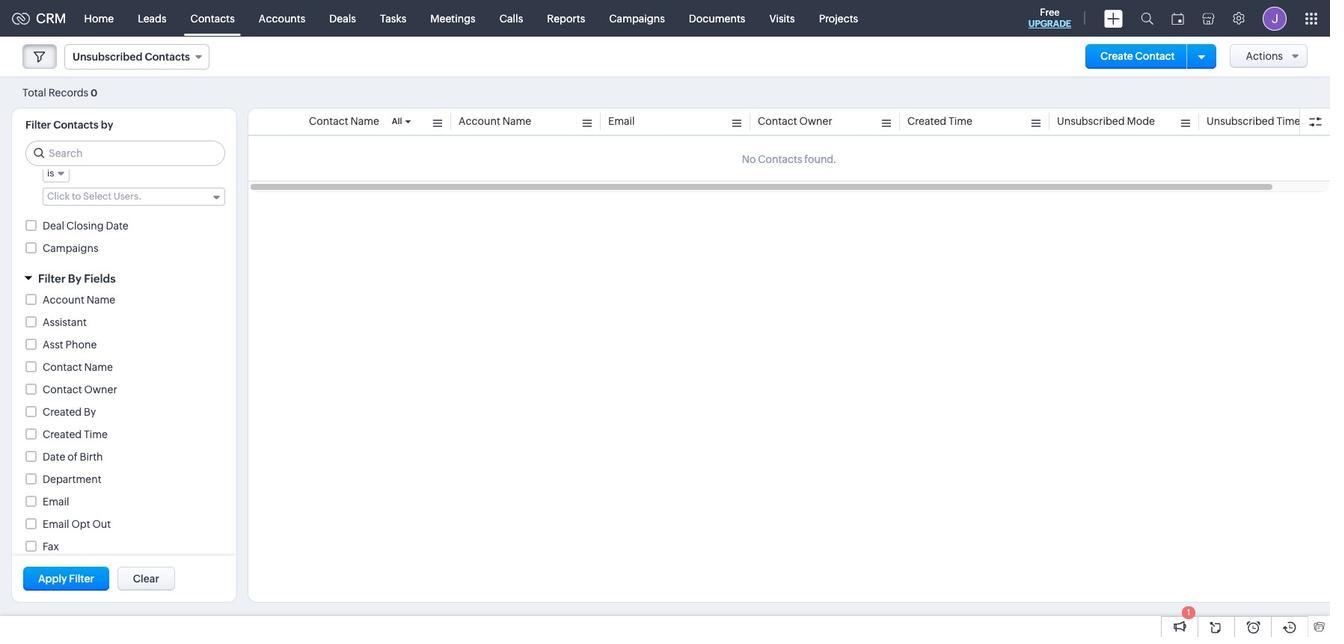 Task type: vqa. For each thing, say whether or not it's contained in the screenshot.
the leftmost By
yes



Task type: locate. For each thing, give the bounding box(es) containing it.
deal closing date
[[43, 220, 128, 232]]

2 vertical spatial contacts
[[53, 119, 99, 131]]

projects
[[819, 12, 858, 24]]

account
[[459, 115, 500, 127], [43, 294, 84, 306]]

2 horizontal spatial unsubscribed
[[1207, 115, 1275, 127]]

0 vertical spatial created
[[908, 115, 947, 127]]

1 horizontal spatial unsubscribed
[[1057, 115, 1125, 127]]

contact inside 'button'
[[1136, 50, 1175, 62]]

contact name
[[309, 115, 379, 127], [43, 361, 113, 373]]

documents link
[[677, 0, 758, 36]]

select
[[83, 191, 112, 202]]

0 vertical spatial date
[[106, 220, 128, 232]]

campaigns right reports link
[[609, 12, 665, 24]]

1 horizontal spatial date
[[106, 220, 128, 232]]

1 vertical spatial contacts
[[145, 51, 190, 63]]

by up birth
[[84, 406, 96, 418]]

filter down total
[[25, 119, 51, 131]]

logo image
[[12, 12, 30, 24]]

owner
[[799, 115, 833, 127], [84, 384, 117, 396]]

calls link
[[488, 0, 535, 36]]

created by
[[43, 406, 96, 418]]

0 vertical spatial by
[[68, 272, 82, 285]]

leads
[[138, 12, 167, 24]]

0 horizontal spatial date
[[43, 451, 65, 463]]

0 horizontal spatial campaigns
[[43, 242, 98, 254]]

reports link
[[535, 0, 597, 36]]

1 horizontal spatial by
[[84, 406, 96, 418]]

0 horizontal spatial by
[[68, 272, 82, 285]]

1 vertical spatial account
[[43, 294, 84, 306]]

filter
[[25, 119, 51, 131], [38, 272, 66, 285], [69, 573, 94, 585]]

1 horizontal spatial owner
[[799, 115, 833, 127]]

unsubscribed
[[73, 51, 143, 63], [1057, 115, 1125, 127], [1207, 115, 1275, 127]]

unsubscribed inside field
[[73, 51, 143, 63]]

0 vertical spatial owner
[[799, 115, 833, 127]]

0
[[91, 87, 98, 98]]

1 vertical spatial by
[[84, 406, 96, 418]]

unsubscribed time
[[1207, 115, 1301, 127]]

0 vertical spatial campaigns
[[609, 12, 665, 24]]

unsubscribed for unsubscribed mode
[[1057, 115, 1125, 127]]

date left of
[[43, 451, 65, 463]]

tasks link
[[368, 0, 419, 36]]

unsubscribed down actions
[[1207, 115, 1275, 127]]

0 horizontal spatial account name
[[43, 294, 115, 306]]

contacts inside field
[[145, 51, 190, 63]]

of
[[67, 451, 78, 463]]

by inside filter by fields dropdown button
[[68, 272, 82, 285]]

1 vertical spatial owner
[[84, 384, 117, 396]]

2 vertical spatial created
[[43, 429, 82, 440]]

campaigns
[[609, 12, 665, 24], [43, 242, 98, 254]]

upgrade
[[1029, 19, 1071, 29]]

actions
[[1246, 50, 1283, 62]]

time
[[949, 115, 973, 127], [1277, 115, 1301, 127], [84, 429, 108, 440]]

unsubscribed up 0
[[73, 51, 143, 63]]

filter by fields button
[[12, 265, 236, 292]]

crm link
[[12, 10, 66, 26]]

by for created
[[84, 406, 96, 418]]

date
[[106, 220, 128, 232], [43, 451, 65, 463]]

1 horizontal spatial account
[[459, 115, 500, 127]]

meetings link
[[419, 0, 488, 36]]

search element
[[1132, 0, 1163, 37]]

deals
[[329, 12, 356, 24]]

apply filter button
[[23, 567, 109, 591]]

created
[[908, 115, 947, 127], [43, 406, 82, 418], [43, 429, 82, 440]]

date down users.
[[106, 220, 128, 232]]

contact name down phone
[[43, 361, 113, 373]]

created time
[[908, 115, 973, 127], [43, 429, 108, 440]]

by
[[68, 272, 82, 285], [84, 406, 96, 418]]

0 vertical spatial filter
[[25, 119, 51, 131]]

to
[[72, 191, 81, 202]]

accounts
[[259, 12, 306, 24]]

0 vertical spatial contact owner
[[758, 115, 833, 127]]

filter inside filter by fields dropdown button
[[38, 272, 66, 285]]

1 vertical spatial filter
[[38, 272, 66, 285]]

0 vertical spatial account
[[459, 115, 500, 127]]

accounts link
[[247, 0, 318, 36]]

1
[[1187, 608, 1191, 617]]

contacts down leads link
[[145, 51, 190, 63]]

1 vertical spatial campaigns
[[43, 242, 98, 254]]

opt
[[71, 518, 90, 530]]

calls
[[500, 12, 523, 24]]

0 horizontal spatial unsubscribed
[[73, 51, 143, 63]]

name
[[351, 115, 379, 127], [503, 115, 531, 127], [87, 294, 115, 306], [84, 361, 113, 373]]

contacts
[[191, 12, 235, 24], [145, 51, 190, 63], [53, 119, 99, 131]]

filter inside apply filter button
[[69, 573, 94, 585]]

department
[[43, 473, 101, 485]]

1 vertical spatial created time
[[43, 429, 108, 440]]

1 horizontal spatial contact name
[[309, 115, 379, 127]]

1 horizontal spatial account name
[[459, 115, 531, 127]]

filter right the apply
[[69, 573, 94, 585]]

profile element
[[1254, 0, 1296, 36]]

asst
[[43, 339, 63, 351]]

contact
[[1136, 50, 1175, 62], [309, 115, 348, 127], [758, 115, 797, 127], [43, 361, 82, 373], [43, 384, 82, 396]]

1 horizontal spatial time
[[949, 115, 973, 127]]

0 horizontal spatial contact owner
[[43, 384, 117, 396]]

0 horizontal spatial account
[[43, 294, 84, 306]]

campaigns down closing
[[43, 242, 98, 254]]

phone
[[66, 339, 97, 351]]

account name
[[459, 115, 531, 127], [43, 294, 115, 306]]

contact name left all
[[309, 115, 379, 127]]

unsubscribed for unsubscribed time
[[1207, 115, 1275, 127]]

leads link
[[126, 0, 179, 36]]

email
[[608, 115, 635, 127], [43, 496, 69, 508], [43, 518, 69, 530]]

2 vertical spatial email
[[43, 518, 69, 530]]

by left 'fields'
[[68, 272, 82, 285]]

contacts left by
[[53, 119, 99, 131]]

contact owner
[[758, 115, 833, 127], [43, 384, 117, 396]]

1 horizontal spatial created time
[[908, 115, 973, 127]]

unsubscribed left mode
[[1057, 115, 1125, 127]]

projects link
[[807, 0, 870, 36]]

calendar image
[[1172, 12, 1184, 24]]

0 vertical spatial email
[[608, 115, 635, 127]]

0 horizontal spatial contact name
[[43, 361, 113, 373]]

fields
[[84, 272, 116, 285]]

0 horizontal spatial owner
[[84, 384, 117, 396]]

unsubscribed contacts
[[73, 51, 190, 63]]

1 vertical spatial date
[[43, 451, 65, 463]]

users.
[[113, 191, 142, 202]]

all
[[392, 117, 402, 126]]

home
[[84, 12, 114, 24]]

crm
[[36, 10, 66, 26]]

click to select users.
[[47, 191, 142, 202]]

0 vertical spatial contact name
[[309, 115, 379, 127]]

contacts right leads
[[191, 12, 235, 24]]

1 vertical spatial created
[[43, 406, 82, 418]]

out
[[92, 518, 111, 530]]

Search text field
[[26, 141, 224, 165]]

filter up the assistant
[[38, 272, 66, 285]]

contacts for filter contacts by
[[53, 119, 99, 131]]

apply
[[38, 573, 67, 585]]

1 horizontal spatial contact owner
[[758, 115, 833, 127]]

1 horizontal spatial campaigns
[[609, 12, 665, 24]]

2 vertical spatial filter
[[69, 573, 94, 585]]



Task type: describe. For each thing, give the bounding box(es) containing it.
0 horizontal spatial time
[[84, 429, 108, 440]]

date of birth
[[43, 451, 103, 463]]

reports
[[547, 12, 585, 24]]

search image
[[1141, 12, 1154, 25]]

total records 0
[[22, 86, 98, 98]]

is
[[47, 167, 54, 179]]

create contact button
[[1086, 44, 1190, 69]]

1 vertical spatial email
[[43, 496, 69, 508]]

mode
[[1127, 115, 1155, 127]]

Click to Select Users. field
[[43, 188, 225, 206]]

unsubscribed mode
[[1057, 115, 1155, 127]]

create menu image
[[1104, 9, 1123, 27]]

contacts for unsubscribed contacts
[[145, 51, 190, 63]]

visits link
[[758, 0, 807, 36]]

by for filter
[[68, 272, 82, 285]]

create menu element
[[1095, 0, 1132, 36]]

filter for filter by fields
[[38, 272, 66, 285]]

click
[[47, 191, 70, 202]]

filter contacts by
[[25, 119, 113, 131]]

unsubscribed for unsubscribed contacts
[[73, 51, 143, 63]]

by
[[101, 119, 113, 131]]

clear
[[133, 573, 159, 585]]

create contact
[[1101, 50, 1175, 62]]

birth
[[80, 451, 103, 463]]

email opt out
[[43, 518, 111, 530]]

filter by fields
[[38, 272, 116, 285]]

assistant
[[43, 316, 87, 328]]

closing
[[66, 220, 104, 232]]

1 vertical spatial account name
[[43, 294, 115, 306]]

Unsubscribed Contacts field
[[64, 44, 210, 70]]

fax
[[43, 541, 59, 553]]

deals link
[[318, 0, 368, 36]]

records
[[48, 86, 88, 98]]

0 vertical spatial account name
[[459, 115, 531, 127]]

visits
[[770, 12, 795, 24]]

home link
[[72, 0, 126, 36]]

meetings
[[430, 12, 476, 24]]

documents
[[689, 12, 746, 24]]

contacts link
[[179, 0, 247, 36]]

tasks
[[380, 12, 407, 24]]

1 vertical spatial contact name
[[43, 361, 113, 373]]

create
[[1101, 50, 1133, 62]]

is field
[[43, 164, 70, 182]]

campaigns link
[[597, 0, 677, 36]]

1 vertical spatial contact owner
[[43, 384, 117, 396]]

0 vertical spatial contacts
[[191, 12, 235, 24]]

profile image
[[1263, 6, 1287, 30]]

deal
[[43, 220, 64, 232]]

0 vertical spatial created time
[[908, 115, 973, 127]]

asst phone
[[43, 339, 97, 351]]

free upgrade
[[1029, 7, 1071, 29]]

free
[[1040, 7, 1060, 18]]

0 horizontal spatial created time
[[43, 429, 108, 440]]

filter for filter contacts by
[[25, 119, 51, 131]]

2 horizontal spatial time
[[1277, 115, 1301, 127]]

total
[[22, 86, 46, 98]]

apply filter
[[38, 573, 94, 585]]



